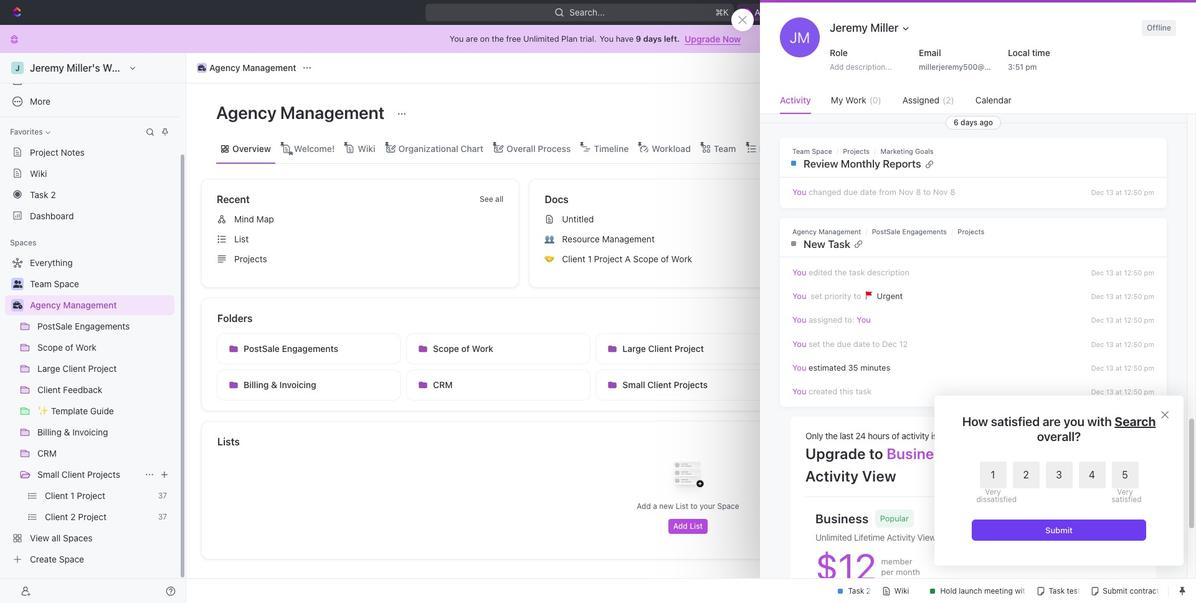 Task type: vqa. For each thing, say whether or not it's contained in the screenshot.
bottom Jeremy
yes



Task type: locate. For each thing, give the bounding box(es) containing it.
agency management link
[[194, 60, 299, 75], [792, 227, 861, 235], [30, 295, 172, 315]]

1 horizontal spatial new
[[1020, 7, 1039, 17]]

4 dec 13 at 12:50 pm from the top
[[1091, 316, 1154, 324]]

1 inside client 1 project link
[[70, 490, 74, 501]]

you
[[450, 34, 464, 44], [600, 34, 614, 44], [792, 107, 806, 117], [792, 187, 806, 197], [792, 267, 806, 277], [792, 291, 809, 301], [792, 315, 806, 325], [857, 315, 871, 325], [792, 339, 806, 349], [792, 362, 806, 372], [792, 386, 806, 396]]

billing & invoicing
[[244, 379, 316, 390], [37, 427, 108, 437]]

client 1 project
[[45, 490, 105, 501]]

task inside 'link'
[[828, 238, 850, 250]]

work up large client project link
[[76, 342, 97, 353]]

option group
[[977, 462, 1142, 504]]

1 horizontal spatial feedback
[[838, 343, 879, 354]]

1 37 from the top
[[158, 491, 167, 500]]

only the last 24 hours of activity is available on your current plan
[[806, 430, 1052, 441]]

see
[[480, 194, 493, 204], [790, 194, 804, 204]]

0 vertical spatial projects link
[[843, 147, 870, 155]]

very inside very dissatisfied
[[985, 487, 1001, 497]]

1 horizontal spatial your
[[987, 430, 1004, 441]]

business down activity view
[[816, 511, 869, 526]]

1 horizontal spatial wiki
[[358, 143, 375, 154]]

0 horizontal spatial small
[[37, 469, 59, 480]]

1 very from the left
[[985, 487, 1001, 497]]

1 horizontal spatial small client projects
[[623, 379, 708, 390]]

crm link
[[37, 444, 172, 464]]

add inside button
[[673, 521, 688, 531]]

no lists icon. image
[[663, 452, 713, 502]]

recent
[[217, 194, 250, 205]]

5 12:50 from the top
[[1124, 340, 1142, 348]]

2 this from the top
[[840, 386, 853, 396]]

0 vertical spatial due
[[844, 187, 858, 197]]

projects down the crm link on the left bottom
[[87, 469, 120, 480]]

set left priority
[[811, 291, 822, 301]]

upgrade now link
[[685, 33, 741, 44]]

1 vertical spatial created
[[809, 386, 837, 396]]

activity left my
[[780, 95, 811, 105]]

lifetime
[[1021, 445, 1077, 462], [854, 532, 885, 542]]

agency
[[209, 62, 240, 73], [216, 102, 277, 123], [792, 227, 817, 235], [30, 300, 61, 310]]

1 horizontal spatial nov
[[933, 187, 948, 197]]

2 very from the left
[[1117, 487, 1133, 497]]

0 horizontal spatial billing & invoicing
[[37, 427, 108, 437]]

3 12:50 from the top
[[1124, 292, 1142, 300]]

calendar
[[976, 95, 1012, 105]]

1 vertical spatial engagements
[[75, 321, 130, 331]]

1 this from the top
[[840, 107, 853, 117]]

0 horizontal spatial task
[[828, 238, 850, 250]]

0 vertical spatial agency management link
[[194, 60, 299, 75]]

0 vertical spatial unlimited
[[523, 34, 559, 44]]

2 horizontal spatial 1
[[991, 469, 995, 480]]

space right no lists icon.
[[717, 502, 739, 511]]

scope of work up crm button
[[433, 343, 493, 354]]

3:51
[[1008, 62, 1024, 72]]

1 horizontal spatial scope
[[433, 343, 459, 354]]

1 horizontal spatial on
[[975, 430, 985, 441]]

business time image
[[198, 65, 206, 71], [13, 302, 22, 309]]

2 right ‎task
[[51, 189, 56, 200]]

✨
[[37, 406, 49, 416]]

you changed due date from nov 8 to nov 8
[[792, 187, 955, 197]]

project inside client 1 project link
[[77, 490, 105, 501]]

0 horizontal spatial postsale engagements link
[[37, 316, 172, 336]]

1 vertical spatial set
[[809, 339, 820, 349]]

0 horizontal spatial wiki
[[30, 168, 47, 178]]

view up create
[[30, 533, 49, 543]]

review monthly reports
[[804, 158, 921, 170]]

0 vertical spatial billing
[[244, 379, 269, 390]]

dec 13 at 12:50 pm for you estimated 35 minutes
[[1091, 364, 1154, 372]]

team space link up review
[[792, 147, 832, 155]]

billing & invoicing link
[[37, 422, 172, 442]]

1 vertical spatial task
[[828, 238, 850, 250]]

you created this task
[[792, 107, 872, 117], [792, 386, 872, 396]]

client
[[562, 254, 585, 264], [648, 343, 672, 354], [812, 343, 836, 354], [63, 363, 86, 374], [648, 379, 672, 390], [37, 384, 61, 395], [62, 469, 85, 480], [45, 490, 68, 501], [45, 512, 68, 522]]

days
[[643, 34, 662, 44], [961, 118, 978, 127]]

1 horizontal spatial team
[[714, 143, 736, 154]]

engagements up billing & invoicing button
[[282, 343, 338, 354]]

1 up client 2 project
[[70, 490, 74, 501]]

0 horizontal spatial your
[[700, 502, 715, 511]]

very for 1
[[985, 487, 1001, 497]]

0 horizontal spatial on
[[480, 34, 490, 44]]

and
[[938, 532, 953, 542]]

to inside to unlock lifetime activity view
[[953, 445, 967, 462]]

dec 13 at 12:50 pm
[[1091, 188, 1154, 197], [1091, 269, 1154, 277], [1091, 292, 1154, 300], [1091, 316, 1154, 324], [1091, 340, 1154, 348], [1091, 364, 1154, 372], [1091, 387, 1154, 396]]

jeremy miller
[[830, 21, 899, 34]]

1 created from the top
[[809, 107, 837, 117]]

2 for client 2 project
[[70, 512, 76, 522]]

engagements
[[902, 227, 947, 235], [75, 321, 130, 331], [282, 343, 338, 354]]

7 12:50 from the top
[[1124, 387, 1142, 396]]

1 horizontal spatial business
[[887, 445, 950, 462]]

set down the assigned
[[809, 339, 820, 349]]

0 horizontal spatial see all
[[480, 194, 504, 204]]

you left estimated
[[792, 362, 806, 372]]

offline
[[1147, 23, 1171, 32]]

12:50 for you set the due date to dec 12
[[1124, 340, 1142, 348]]

miller
[[871, 21, 899, 34]]

member
[[881, 556, 912, 566]]

0 horizontal spatial jeremy
[[30, 62, 64, 74]]

1 horizontal spatial postsale engagements
[[244, 343, 338, 354]]

0 vertical spatial list link
[[757, 140, 774, 157]]

6 dec 13 at 12:50 pm from the top
[[1091, 364, 1154, 372]]

task inside button
[[1125, 108, 1144, 118]]

business time image inside tree
[[13, 302, 22, 309]]

are inside "you are on the free unlimited plan trial. you have 9 days left. upgrade now"
[[466, 34, 478, 44]]

new inside 'link'
[[804, 238, 825, 250]]

engagements up scope of work link
[[75, 321, 130, 331]]

days inside "you are on the free unlimited plan trial. you have 9 days left. upgrade now"
[[643, 34, 662, 44]]

0 vertical spatial task
[[1125, 108, 1144, 118]]

dec 13 at 12:50 pm for you edited the task description
[[1091, 269, 1154, 277]]

1 horizontal spatial spaces
[[63, 533, 93, 543]]

1 vertical spatial team space link
[[30, 274, 172, 294]]

2 37 from the top
[[158, 512, 167, 521]]

created
[[809, 107, 837, 117], [809, 386, 837, 396]]

2 horizontal spatial projects link
[[958, 227, 985, 235]]

to:
[[845, 315, 855, 325]]

client feedback inside tree
[[37, 384, 102, 395]]

1 vertical spatial crm
[[37, 448, 57, 459]]

new inside button
[[1020, 7, 1039, 17]]

are up plan
[[1043, 414, 1061, 429]]

postsale engagements link up scope of work link
[[37, 316, 172, 336]]

1 horizontal spatial see all
[[790, 194, 814, 204]]

billing inside tree
[[37, 427, 62, 437]]

0 vertical spatial business
[[887, 445, 950, 462]]

client feedback up template
[[37, 384, 102, 395]]

client 1 project link
[[45, 486, 153, 506]]

1 vertical spatial list link
[[212, 229, 514, 249]]

spaces inside tree
[[63, 533, 93, 543]]

0 vertical spatial days
[[643, 34, 662, 44]]

1 see from the left
[[480, 194, 493, 204]]

more button
[[5, 92, 174, 112]]

add left the 12:51
[[1106, 108, 1123, 118]]

&
[[271, 379, 277, 390], [64, 427, 70, 437]]

& down postsale engagements button
[[271, 379, 277, 390]]

organizational chart
[[398, 143, 484, 154]]

upgrade left now
[[685, 33, 720, 44]]

add left a
[[637, 502, 651, 511]]

my work (0)
[[831, 95, 881, 105]]

pm inside 'local time 3:51 pm'
[[1026, 62, 1037, 72]]

you created this task down my
[[792, 107, 872, 117]]

4 12:50 from the top
[[1124, 316, 1142, 324]]

this for dec 13 at 12:51 pm
[[840, 107, 853, 117]]

0 vertical spatial wiki
[[358, 143, 375, 154]]

2 vertical spatial 2
[[70, 512, 76, 522]]

billing & invoicing down ✨ template guide
[[37, 427, 108, 437]]

0 horizontal spatial feedback
[[63, 384, 102, 395]]

12:50 for you assigned to: you
[[1124, 316, 1142, 324]]

2 dec 13 at 12:50 pm from the top
[[1091, 269, 1154, 277]]

small client projects down large client project button
[[623, 379, 708, 390]]

organizational chart link
[[396, 140, 484, 157]]

1 down "resource"
[[588, 254, 592, 264]]

3
[[1056, 469, 1062, 480]]

add inside button
[[1106, 108, 1123, 118]]

you left edited
[[792, 267, 806, 277]]

welcome! link
[[291, 140, 335, 157]]

client up ✨
[[37, 384, 61, 395]]

of inside 'sidebar' navigation
[[65, 342, 73, 353]]

task down my work (0)
[[856, 107, 872, 117]]

small client projects up client 1 project
[[37, 469, 120, 480]]

35
[[848, 362, 858, 372]]

scope of work up large client project link
[[37, 342, 97, 353]]

project inside large client project button
[[675, 343, 704, 354]]

0 vertical spatial postsale
[[872, 227, 900, 235]]

projects link up new task 'link'
[[958, 227, 985, 235]]

1 horizontal spatial large client project
[[623, 343, 704, 354]]

tree inside 'sidebar' navigation
[[5, 253, 174, 569]]

0 horizontal spatial see all button
[[475, 192, 509, 207]]

2 inside ‎task 2 link
[[51, 189, 56, 200]]

1 horizontal spatial team space link
[[792, 147, 832, 155]]

due
[[844, 187, 858, 197], [837, 339, 851, 349]]

view inside 'sidebar' navigation
[[30, 533, 49, 543]]

1 12:50 from the top
[[1124, 188, 1142, 197]]

tree containing everything
[[5, 253, 174, 569]]

0 vertical spatial you created this task
[[792, 107, 872, 117]]

2 8 from the left
[[950, 187, 955, 197]]

satisfied for very
[[1112, 495, 1142, 504]]

satisfied down 5
[[1112, 495, 1142, 504]]

wiki up ‎task
[[30, 168, 47, 178]]

you down you assigned to: you
[[792, 339, 806, 349]]

to right priority
[[854, 291, 861, 301]]

0 vertical spatial large client project
[[623, 343, 704, 354]]

feedback inside tree
[[63, 384, 102, 395]]

2 vertical spatial postsale
[[244, 343, 280, 354]]

upgrade down 'last'
[[806, 445, 866, 462]]

postsale inside 'sidebar' navigation
[[37, 321, 72, 331]]

1 for client 1 project
[[70, 490, 74, 501]]

wiki link
[[355, 140, 375, 157], [5, 163, 174, 183]]

to down available
[[953, 445, 967, 462]]

list inside add list button
[[690, 521, 703, 531]]

large client project down scope of work link
[[37, 363, 117, 374]]

2 see all button from the left
[[785, 192, 819, 207]]

client feedback up you estimated 35 minutes
[[812, 343, 879, 354]]

jeremy
[[830, 21, 868, 34], [30, 62, 64, 74]]

add a new list to your space
[[637, 502, 739, 511]]

are
[[466, 34, 478, 44], [1043, 414, 1061, 429]]

7 dec 13 at 12:50 pm from the top
[[1091, 387, 1154, 396]]

invoicing inside tree
[[72, 427, 108, 437]]

postsale engagements link down resources
[[872, 227, 947, 235]]

role
[[830, 47, 848, 58]]

2 vertical spatial agency management
[[30, 300, 117, 310]]

project inside project notes link
[[30, 147, 58, 157]]

team space link down everything link
[[30, 274, 172, 294]]

jm
[[790, 29, 810, 46]]

0 horizontal spatial crm
[[37, 448, 57, 459]]

wiki link right welcome!
[[355, 140, 375, 157]]

12:50 for you edited the task description
[[1124, 269, 1142, 277]]

agency management inside tree
[[30, 300, 117, 310]]

& down template
[[64, 427, 70, 437]]

timeline
[[594, 143, 629, 154]]

0 vertical spatial on
[[480, 34, 490, 44]]

1 vertical spatial jeremy
[[30, 62, 64, 74]]

goals
[[915, 147, 934, 155]]

1 dec 13 at 12:50 pm from the top
[[1091, 188, 1154, 197]]

this
[[840, 107, 853, 117], [840, 386, 853, 396]]

create space
[[30, 554, 84, 564]]

jeremy up dashboards
[[30, 62, 64, 74]]

lifetime down the popular at the right of page
[[854, 532, 885, 542]]

activity down the popular at the right of page
[[887, 532, 915, 542]]

client up client 2 project
[[45, 490, 68, 501]]

scope of work link
[[37, 338, 172, 358]]

1 see all from the left
[[480, 194, 504, 204]]

2 inside client 2 project link
[[70, 512, 76, 522]]

on
[[480, 34, 490, 44], [975, 430, 985, 441]]

jeremy up role
[[830, 21, 868, 34]]

you left changed
[[792, 187, 806, 197]]

2 down client 1 project
[[70, 512, 76, 522]]

billing
[[244, 379, 269, 390], [37, 427, 62, 437]]

0 horizontal spatial view
[[30, 533, 49, 543]]

0 vertical spatial new
[[1020, 7, 1039, 17]]

large inside button
[[623, 343, 646, 354]]

jeremy miller's workspace, , element
[[11, 62, 24, 74]]

the inside "you are on the free unlimited plan trial. you have 9 days left. upgrade now"
[[492, 34, 504, 44]]

1 vertical spatial large
[[37, 363, 60, 374]]

see left changed
[[790, 194, 804, 204]]

0 vertical spatial client feedback
[[812, 343, 879, 354]]

management
[[242, 62, 296, 73], [280, 102, 385, 123], [819, 227, 861, 235], [602, 234, 655, 244], [63, 300, 117, 310]]

0 vertical spatial jeremy
[[830, 21, 868, 34]]

0 horizontal spatial engagements
[[75, 321, 130, 331]]

project inside client 2 project link
[[78, 512, 107, 522]]

1 horizontal spatial client feedback
[[812, 343, 879, 354]]

engagements inside tree
[[75, 321, 130, 331]]

1 vertical spatial days
[[961, 118, 978, 127]]

client up estimated
[[812, 343, 836, 354]]

0 vertical spatial are
[[466, 34, 478, 44]]

1 vertical spatial 37
[[158, 512, 167, 521]]

on down how on the right of the page
[[975, 430, 985, 441]]

large up ✨
[[37, 363, 60, 374]]

‎task 2 link
[[5, 184, 174, 204]]

jeremy for jeremy miller
[[830, 21, 868, 34]]

1 vertical spatial small client projects
[[37, 469, 120, 480]]

0 horizontal spatial team space link
[[30, 274, 172, 294]]

1 horizontal spatial postsale engagements link
[[872, 227, 947, 235]]

folders button
[[217, 311, 1143, 326]]

this down you estimated 35 minutes
[[840, 386, 853, 396]]

2 you created this task from the top
[[792, 386, 872, 396]]

are inside × dialog
[[1043, 414, 1061, 429]]

crm inside button
[[433, 379, 453, 390]]

spaces
[[10, 238, 36, 247], [63, 533, 93, 543]]

of up large client project link
[[65, 342, 73, 353]]

0 vertical spatial engagements
[[902, 227, 947, 235]]

2 horizontal spatial agency management link
[[792, 227, 861, 235]]

postsale down team space in the top of the page
[[37, 321, 72, 331]]

minutes
[[861, 362, 890, 372]]

0 vertical spatial satisfied
[[991, 414, 1040, 429]]

1 horizontal spatial are
[[1043, 414, 1061, 429]]

add list
[[673, 521, 703, 531]]

billing & invoicing inside billing & invoicing button
[[244, 379, 316, 390]]

add for add task
[[1106, 108, 1123, 118]]

date up 35 at the right bottom of the page
[[853, 339, 870, 349]]

overall process link
[[504, 140, 571, 157]]

1 vertical spatial wiki link
[[5, 163, 174, 183]]

add down role
[[830, 62, 844, 72]]

0 horizontal spatial business
[[816, 511, 869, 526]]

project down favorites button
[[30, 147, 58, 157]]

on left free
[[480, 34, 490, 44]]

see all button down review
[[785, 192, 819, 207]]

all up create space
[[52, 533, 61, 543]]

monthly
[[841, 158, 880, 170]]

client down scope of work link
[[63, 363, 86, 374]]

due right changed
[[844, 187, 858, 197]]

scope of work inside button
[[433, 343, 493, 354]]

large inside 'sidebar' navigation
[[37, 363, 60, 374]]

0 horizontal spatial unlimited
[[523, 34, 559, 44]]

× dialog
[[935, 396, 1184, 566]]

‎task 2
[[30, 189, 56, 200]]

spaces down client 2 project
[[63, 533, 93, 543]]

1 horizontal spatial scope of work
[[433, 343, 493, 354]]

6 12:50 from the top
[[1124, 364, 1142, 372]]

0 vertical spatial postsale engagements
[[37, 321, 130, 331]]

project down scope of work link
[[88, 363, 117, 374]]

space for team space
[[54, 278, 79, 289]]

1 vertical spatial invoicing
[[72, 427, 108, 437]]

👥
[[545, 234, 555, 244]]

files
[[999, 239, 1014, 249]]

created down my
[[809, 107, 837, 117]]

days right the 9
[[643, 34, 662, 44]]

2 created from the top
[[809, 386, 837, 396]]

notes
[[61, 147, 85, 157]]

0 horizontal spatial activity
[[780, 95, 811, 105]]

small client projects
[[623, 379, 708, 390], [37, 469, 120, 480]]

projects down large client project button
[[674, 379, 708, 390]]

see all down chart at top
[[480, 194, 504, 204]]

space up review
[[812, 147, 832, 155]]

jeremy inside 'sidebar' navigation
[[30, 62, 64, 74]]

very inside very satisfied
[[1117, 487, 1133, 497]]

list right new
[[676, 502, 688, 511]]

2 horizontal spatial engagements
[[902, 227, 947, 235]]

0 horizontal spatial billing
[[37, 427, 62, 437]]

projects inside 'sidebar' navigation
[[87, 469, 120, 480]]

activity
[[780, 95, 811, 105], [887, 532, 915, 542]]

add down add a new list to your space
[[673, 521, 688, 531]]

marketing
[[881, 147, 913, 155]]

0 horizontal spatial are
[[466, 34, 478, 44]]

list
[[759, 143, 774, 154], [234, 234, 249, 244], [676, 502, 688, 511], [690, 521, 703, 531]]

local time 3:51 pm
[[1008, 47, 1050, 72]]

postsale engagements inside tree
[[37, 321, 130, 331]]

created down estimated
[[809, 386, 837, 396]]

sidebar navigation
[[0, 53, 189, 603]]

tree
[[5, 253, 174, 569]]

1 vertical spatial your
[[700, 502, 715, 511]]

lists
[[217, 436, 240, 447]]

all left docs
[[495, 194, 504, 204]]

1 see all button from the left
[[475, 192, 509, 207]]

5
[[1122, 469, 1128, 480]]

task down 35 at the right bottom of the page
[[856, 386, 872, 396]]

5 dec 13 at 12:50 pm from the top
[[1091, 340, 1154, 348]]

work down the untitled link
[[671, 254, 692, 264]]

view left and
[[917, 532, 936, 542]]

small client projects inside the small client projects button
[[623, 379, 708, 390]]

create
[[30, 554, 57, 564]]

1 vertical spatial &
[[64, 427, 70, 437]]

see all button down chart at top
[[475, 192, 509, 207]]

2 horizontal spatial team
[[792, 147, 810, 155]]

scope of work
[[37, 342, 97, 353], [433, 343, 493, 354]]

billing & invoicing inside billing & invoicing link
[[37, 427, 108, 437]]

2 see from the left
[[790, 194, 804, 204]]

organizational
[[398, 143, 458, 154]]

1 vertical spatial this
[[840, 386, 853, 396]]

team space
[[30, 278, 79, 289]]

2 12:50 from the top
[[1124, 269, 1142, 277]]

task
[[856, 107, 872, 117], [849, 267, 865, 277], [856, 386, 872, 396]]

ago
[[980, 118, 993, 127]]

scope of work inside 'sidebar' navigation
[[37, 342, 97, 353]]

untitled
[[562, 214, 594, 224]]

of up crm button
[[461, 343, 470, 354]]

management inside tree
[[63, 300, 117, 310]]

postsale engagements up billing & invoicing button
[[244, 343, 338, 354]]

invoicing
[[279, 379, 316, 390], [72, 427, 108, 437]]

client down "resource"
[[562, 254, 585, 264]]

0 horizontal spatial lifetime
[[854, 532, 885, 542]]

& inside billing & invoicing button
[[271, 379, 277, 390]]

2 vertical spatial 1
[[70, 490, 74, 501]]

option group containing 1
[[977, 462, 1142, 504]]

small
[[623, 379, 645, 390], [37, 469, 59, 480]]

0 horizontal spatial very
[[985, 487, 1001, 497]]

your up add list
[[700, 502, 715, 511]]

satisfied up current
[[991, 414, 1040, 429]]

1 you created this task from the top
[[792, 107, 872, 117]]

engagements inside button
[[282, 343, 338, 354]]

large client project inside tree
[[37, 363, 117, 374]]

1 horizontal spatial task
[[1125, 108, 1144, 118]]

very down 5
[[1117, 487, 1133, 497]]

postsale down folders
[[244, 343, 280, 354]]

0 vertical spatial business time image
[[198, 65, 206, 71]]

0 horizontal spatial list link
[[212, 229, 514, 249]]

large client project link
[[37, 359, 172, 379]]

team inside 'sidebar' navigation
[[30, 278, 52, 289]]

wiki
[[358, 143, 375, 154], [30, 168, 47, 178]]



Task type: describe. For each thing, give the bounding box(es) containing it.
0 vertical spatial upgrade
[[685, 33, 720, 44]]

4
[[1089, 469, 1095, 480]]

team link
[[711, 140, 736, 157]]

the right edited
[[835, 267, 847, 277]]

client inside button
[[648, 343, 672, 354]]

activity
[[902, 430, 929, 441]]

scope of work button
[[406, 333, 591, 364]]

mind map link
[[212, 209, 514, 229]]

large client project inside button
[[623, 343, 704, 354]]

review monthly reports link
[[783, 158, 1154, 170]]

welcome!
[[294, 143, 335, 154]]

you created this task for dec 13 at 12:51 pm
[[792, 107, 872, 117]]

small inside button
[[623, 379, 645, 390]]

to up minutes at the right bottom of the page
[[872, 339, 880, 349]]

/ down you changed due date from nov 8 to nov 8
[[866, 227, 868, 235]]

client 1 project a scope of work
[[562, 254, 692, 264]]

37 for client 2 project
[[158, 512, 167, 521]]

/ up review monthly reports
[[874, 147, 876, 155]]

add inside role add description...
[[830, 62, 844, 72]]

0 horizontal spatial spaces
[[10, 238, 36, 247]]

& inside billing & invoicing link
[[64, 427, 70, 437]]

of right 'a'
[[661, 254, 669, 264]]

add for add a new list to your space
[[637, 502, 651, 511]]

1 horizontal spatial all
[[495, 194, 504, 204]]

resources
[[873, 194, 923, 205]]

assigned
[[809, 315, 842, 325]]

projects down mind map on the top left of the page
[[234, 254, 267, 264]]

37 for client 1 project
[[158, 491, 167, 500]]

dissatisfied
[[977, 495, 1017, 504]]

you right to:
[[857, 315, 871, 325]]

unlimited lifetime activity view and much more
[[816, 532, 998, 542]]

billing inside button
[[244, 379, 269, 390]]

last
[[840, 430, 853, 441]]

to right resources
[[923, 187, 931, 197]]

search
[[1115, 414, 1156, 429]]

client feedback inside button
[[812, 343, 879, 354]]

resource management
[[562, 234, 655, 244]]

template
[[51, 406, 88, 416]]

process
[[538, 143, 571, 154]]

0 vertical spatial postsale engagements link
[[872, 227, 947, 235]]

dec 13 at 12:50 pm for you changed due date from nov 8 to nov 8
[[1091, 188, 1154, 197]]

feedback inside button
[[838, 343, 879, 354]]

to up add list
[[691, 502, 698, 511]]

client up view all spaces
[[45, 512, 68, 522]]

task for add task
[[1125, 108, 1144, 118]]

everything link
[[5, 253, 172, 273]]

workload
[[652, 143, 691, 154]]

work inside scope of work button
[[472, 343, 493, 354]]

(2)
[[943, 95, 954, 105]]

new for new task
[[804, 238, 825, 250]]

to right the here at the top
[[1035, 239, 1043, 249]]

resource
[[562, 234, 600, 244]]

team for team space
[[30, 278, 52, 289]]

unlimited inside "you are on the free unlimited plan trial. you have 9 days left. upgrade now"
[[523, 34, 559, 44]]

to down hours
[[869, 445, 883, 462]]

space for team space / projects / marketing goals
[[812, 147, 832, 155]]

12:50 for you changed due date from nov 8 to nov 8
[[1124, 188, 1142, 197]]

satisfied for how
[[991, 414, 1040, 429]]

dec 13 at 12:50 pm for you created this task
[[1091, 387, 1154, 396]]

dec 13 at 12:50 pm for you assigned to: you
[[1091, 316, 1154, 324]]

description...
[[846, 62, 892, 72]]

2 horizontal spatial postsale
[[872, 227, 900, 235]]

invoicing inside button
[[279, 379, 316, 390]]

lifetime inside to unlock lifetime activity view
[[1021, 445, 1077, 462]]

1 vertical spatial projects link
[[958, 227, 985, 235]]

all inside 'sidebar' navigation
[[52, 533, 61, 543]]

you created this task for dec 13 at 12:50 pm
[[792, 386, 872, 396]]

work right my
[[846, 95, 866, 105]]

you up "only"
[[792, 386, 806, 396]]

ai
[[755, 7, 763, 17]]

postsale inside button
[[244, 343, 280, 354]]

you up review
[[792, 107, 806, 117]]

scope inside scope of work link
[[37, 342, 63, 353]]

left.
[[664, 34, 680, 44]]

on inside "you are on the free unlimited plan trial. you have 9 days left. upgrade now"
[[480, 34, 490, 44]]

1 vertical spatial postsale engagements link
[[37, 316, 172, 336]]

much
[[955, 532, 976, 542]]

add task
[[1106, 108, 1144, 118]]

2 horizontal spatial all
[[806, 194, 814, 204]]

wiki inside 'sidebar' navigation
[[30, 168, 47, 178]]

12:50 for you estimated 35 minutes
[[1124, 364, 1142, 372]]

1 horizontal spatial view
[[917, 532, 936, 542]]

2 vertical spatial agency management link
[[30, 295, 172, 315]]

project left 'a'
[[594, 254, 623, 264]]

member per month
[[881, 556, 920, 577]]

local
[[1008, 47, 1030, 58]]

0 vertical spatial date
[[860, 187, 877, 197]]

assigned
[[903, 95, 940, 105]]

upgrade to business
[[806, 445, 950, 462]]

agency inside tree
[[30, 300, 61, 310]]

estimated
[[809, 362, 846, 372]]

jeremy for jeremy miller's workspace
[[30, 62, 64, 74]]

projects inside button
[[674, 379, 708, 390]]

project notes
[[30, 147, 85, 157]]

1 vertical spatial business
[[816, 511, 869, 526]]

1 vertical spatial lifetime
[[854, 532, 885, 542]]

have
[[616, 34, 634, 44]]

guide
[[90, 406, 114, 416]]

from
[[879, 187, 897, 197]]

1 horizontal spatial upgrade
[[806, 445, 866, 462]]

small inside tree
[[37, 469, 59, 480]]

business time image inside agency management link
[[198, 65, 206, 71]]

/ up new task 'link'
[[951, 227, 953, 235]]

1 inside × dialog
[[991, 469, 995, 480]]

description
[[867, 267, 910, 277]]

/ up review
[[837, 147, 839, 155]]

postsale engagements button
[[217, 333, 401, 364]]

is
[[931, 430, 938, 441]]

2 vertical spatial task
[[856, 386, 872, 396]]

1 vertical spatial agency management
[[216, 102, 388, 123]]

0 vertical spatial set
[[811, 291, 822, 301]]

✨ template guide
[[37, 406, 114, 416]]

a
[[625, 254, 631, 264]]

1 vertical spatial date
[[853, 339, 870, 349]]

0 vertical spatial task
[[856, 107, 872, 117]]

3 dec 13 at 12:50 pm from the top
[[1091, 292, 1154, 300]]

small client projects button
[[596, 369, 780, 401]]

0 vertical spatial your
[[987, 430, 1004, 441]]

1 vertical spatial due
[[837, 339, 851, 349]]

workload link
[[649, 140, 691, 157]]

you set the due date to dec 12
[[792, 339, 908, 349]]

how satisfied are you with search
[[962, 414, 1156, 429]]

the left 'last'
[[825, 430, 838, 441]]

folders
[[217, 313, 253, 324]]

dec 13 at 12:50 pm for you set the due date to dec 12
[[1091, 340, 1154, 348]]

0 horizontal spatial projects link
[[212, 249, 514, 269]]

2 inside option group
[[1023, 469, 1029, 480]]

✨ template guide link
[[37, 401, 172, 421]]

favorites button
[[5, 125, 55, 140]]

1 vertical spatial unlimited
[[816, 532, 852, 542]]

view all spaces
[[30, 533, 93, 543]]

now
[[723, 33, 741, 44]]

team for team space / projects / marketing goals
[[792, 147, 810, 155]]

1 8 from the left
[[916, 187, 921, 197]]

2 horizontal spatial scope
[[633, 254, 659, 264]]

user group image
[[13, 280, 22, 288]]

you estimated 35 minutes
[[792, 362, 890, 372]]

agency management link for you
[[792, 227, 861, 235]]

project inside large client project link
[[88, 363, 117, 374]]

you down edited
[[792, 291, 809, 301]]

crm inside tree
[[37, 448, 57, 459]]

of right hours
[[892, 430, 900, 441]]

everything
[[30, 257, 73, 268]]

you assigned to: you
[[792, 315, 871, 325]]

1 vertical spatial task
[[849, 267, 865, 277]]

the up estimated
[[823, 339, 835, 349]]

urgent
[[875, 291, 903, 301]]

1 vertical spatial activity
[[887, 532, 915, 542]]

small client projects link
[[37, 465, 140, 485]]

you left the assigned
[[792, 315, 806, 325]]

(0)
[[870, 95, 881, 105]]

× button
[[1160, 405, 1170, 422]]

client feedback link
[[37, 380, 172, 400]]

2 for ‎task 2
[[51, 189, 56, 200]]

you left free
[[450, 34, 464, 44]]

client up client 1 project
[[62, 469, 85, 480]]

add for add list
[[673, 521, 688, 531]]

month
[[896, 567, 920, 577]]

postsale engagements inside button
[[244, 343, 338, 354]]

task for new task
[[828, 238, 850, 250]]

more
[[30, 96, 50, 107]]

reports
[[883, 158, 921, 170]]

popular
[[880, 513, 909, 523]]

2 nov from the left
[[933, 187, 948, 197]]

new
[[659, 502, 674, 511]]

plan
[[561, 34, 578, 44]]

scope inside scope of work button
[[433, 343, 459, 354]]

map
[[256, 214, 274, 224]]

1 nov from the left
[[899, 187, 914, 197]]

space for create space
[[59, 554, 84, 564]]

available
[[940, 430, 973, 441]]

projects up monthly
[[843, 147, 870, 155]]

dashboards link
[[5, 70, 174, 90]]

0 vertical spatial agency management
[[209, 62, 296, 73]]

option group inside × dialog
[[977, 462, 1142, 504]]

1 for client 1 project a scope of work
[[588, 254, 592, 264]]

projects up new task 'link'
[[958, 227, 985, 235]]

work inside scope of work link
[[76, 342, 97, 353]]

of inside button
[[461, 343, 470, 354]]

this for dec 13 at 12:50 pm
[[840, 386, 853, 396]]

wiki link inside 'sidebar' navigation
[[5, 163, 174, 183]]

0 vertical spatial team space link
[[792, 147, 832, 155]]

1 vertical spatial on
[[975, 430, 985, 441]]

list right team link
[[759, 143, 774, 154]]

search...
[[570, 7, 605, 17]]

1 horizontal spatial projects link
[[843, 147, 870, 155]]

lists button
[[217, 434, 1160, 449]]

×
[[1160, 405, 1170, 422]]

client down large client project button
[[648, 379, 672, 390]]

submit button
[[972, 520, 1146, 541]]

only
[[806, 430, 823, 441]]

review
[[804, 158, 838, 170]]

small client projects inside small client projects link
[[37, 469, 120, 480]]

add list button
[[668, 519, 708, 534]]

new for new
[[1020, 7, 1039, 17]]

agency management link for recent
[[194, 60, 299, 75]]

2 see all from the left
[[790, 194, 814, 204]]

very for 5
[[1117, 487, 1133, 497]]

12:50 for you created this task
[[1124, 387, 1142, 396]]

email millerjeremy500@gmail.com
[[919, 47, 1022, 72]]

1 horizontal spatial wiki link
[[355, 140, 375, 157]]

you left have
[[600, 34, 614, 44]]

team for team
[[714, 143, 736, 154]]

created for dec 13 at 12:51 pm
[[809, 107, 837, 117]]

dashboard link
[[5, 206, 174, 226]]

attach
[[1045, 239, 1069, 249]]

project notes link
[[5, 142, 174, 162]]

workspace
[[103, 62, 154, 74]]

client feedback button
[[785, 333, 970, 364]]

created for dec 13 at 12:50 pm
[[809, 386, 837, 396]]

list down mind
[[234, 234, 249, 244]]

🤝
[[545, 254, 555, 264]]

1 horizontal spatial list link
[[757, 140, 774, 157]]



